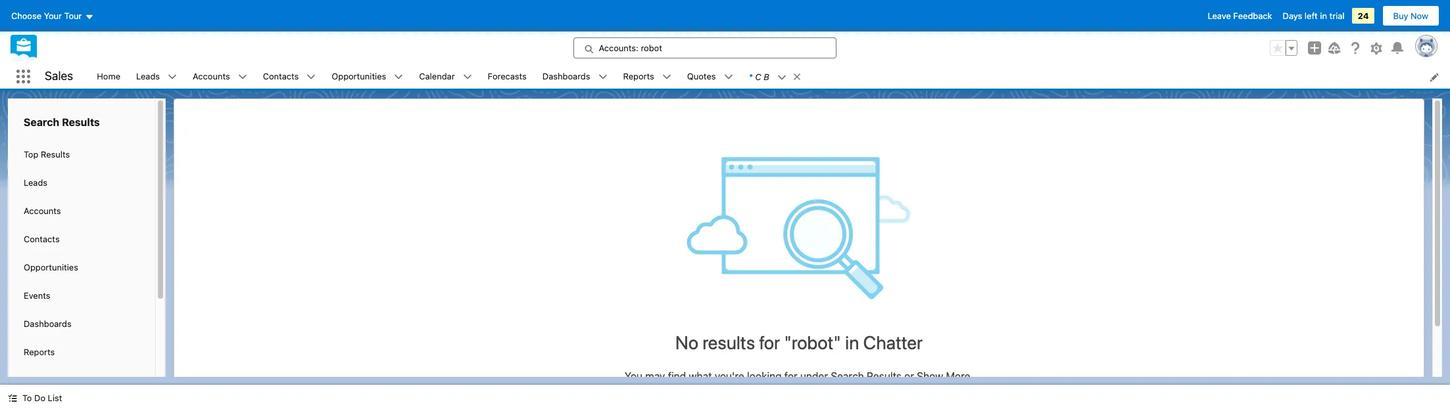 Task type: vqa. For each thing, say whether or not it's contained in the screenshot.
the top Lead Status:
no



Task type: describe. For each thing, give the bounding box(es) containing it.
no results for "robot" in chatter
[[676, 332, 923, 354]]

1 vertical spatial contacts link
[[8, 226, 155, 254]]

0 vertical spatial contacts link
[[255, 64, 307, 89]]

reports for the topmost reports link
[[623, 71, 655, 81]]

top results
[[24, 149, 70, 160]]

2 vertical spatial results
[[867, 371, 902, 383]]

"robot"
[[784, 332, 842, 354]]

more.
[[946, 371, 974, 383]]

contacts for the bottommost contacts link
[[24, 234, 60, 245]]

text default image for calendar
[[463, 73, 472, 82]]

quotes inside list item
[[687, 71, 716, 81]]

dashboards for right dashboards 'link'
[[543, 71, 591, 81]]

reports for the bottom reports link
[[24, 347, 55, 358]]

home
[[97, 71, 120, 81]]

dashboards for left dashboards 'link'
[[24, 319, 72, 329]]

1 horizontal spatial dashboards link
[[535, 64, 598, 89]]

0 vertical spatial accounts link
[[185, 64, 238, 89]]

sales
[[45, 69, 73, 83]]

0 vertical spatial quotes link
[[680, 64, 724, 89]]

1 vertical spatial leads link
[[8, 169, 155, 197]]

list item containing *
[[741, 64, 808, 89]]

choose
[[11, 11, 42, 21]]

calendar
[[419, 71, 455, 81]]

results for top results
[[41, 149, 70, 160]]

text default image for reports
[[662, 73, 672, 82]]

text default image for quotes
[[724, 73, 733, 82]]

24
[[1358, 11, 1370, 21]]

calendar link
[[411, 64, 463, 89]]

0 vertical spatial reports link
[[616, 64, 662, 89]]

find
[[668, 371, 686, 383]]

looking
[[747, 371, 782, 383]]

quotes list item
[[680, 64, 741, 89]]

results for search results
[[62, 116, 100, 128]]

events
[[24, 291, 50, 301]]

home link
[[89, 64, 128, 89]]

1 vertical spatial opportunities link
[[8, 254, 155, 282]]

accounts for top accounts link
[[193, 71, 230, 81]]

to do list button
[[0, 386, 70, 412]]

tour
[[64, 11, 82, 21]]

top results link
[[8, 141, 155, 169]]

1 horizontal spatial for
[[785, 371, 798, 383]]

under
[[801, 371, 828, 383]]

accounts list item
[[185, 64, 255, 89]]

chatter
[[864, 332, 923, 354]]

0 vertical spatial opportunities link
[[324, 64, 394, 89]]

0 horizontal spatial leads
[[24, 177, 47, 188]]

buy
[[1394, 11, 1409, 21]]

may
[[646, 371, 665, 383]]

dashboards list item
[[535, 64, 616, 89]]

text default image inside to do list button
[[8, 394, 17, 404]]

* c b
[[749, 71, 770, 82]]

text default image for opportunities
[[394, 73, 404, 82]]

buy now
[[1394, 11, 1429, 21]]

*
[[749, 71, 753, 82]]

0 horizontal spatial search
[[24, 116, 59, 128]]

leads inside list item
[[136, 71, 160, 81]]

0 horizontal spatial dashboards link
[[8, 311, 155, 339]]

c
[[756, 71, 762, 82]]



Task type: locate. For each thing, give the bounding box(es) containing it.
accounts right leads list item in the top left of the page
[[193, 71, 230, 81]]

forecasts link
[[480, 64, 535, 89]]

1 horizontal spatial accounts link
[[185, 64, 238, 89]]

opportunities list item
[[324, 64, 411, 89]]

0 horizontal spatial opportunities link
[[8, 254, 155, 282]]

text default image for dashboards
[[598, 73, 608, 82]]

1 vertical spatial for
[[785, 371, 798, 383]]

0 horizontal spatial dashboards
[[24, 319, 72, 329]]

reports link down accounts: robot
[[616, 64, 662, 89]]

accounts: robot
[[599, 43, 662, 53]]

0 vertical spatial reports
[[623, 71, 655, 81]]

0 vertical spatial dashboards link
[[535, 64, 598, 89]]

you
[[625, 371, 643, 383]]

now
[[1411, 11, 1429, 21]]

0 horizontal spatial contacts link
[[8, 226, 155, 254]]

contacts up events
[[24, 234, 60, 245]]

text default image for contacts
[[307, 73, 316, 82]]

to
[[22, 393, 32, 404]]

text default image left accounts list item
[[168, 73, 177, 82]]

dashboards right forecasts
[[543, 71, 591, 81]]

do
[[34, 393, 45, 404]]

text default image
[[793, 72, 802, 81], [307, 73, 316, 82], [394, 73, 404, 82], [662, 73, 672, 82], [778, 73, 787, 82]]

1 horizontal spatial leads
[[136, 71, 160, 81]]

left
[[1305, 11, 1318, 21]]

0 horizontal spatial accounts
[[24, 206, 61, 216]]

leave feedback link
[[1208, 11, 1273, 21]]

leads
[[136, 71, 160, 81], [24, 177, 47, 188]]

leads link right home
[[128, 64, 168, 89]]

text default image inside opportunities list item
[[394, 73, 404, 82]]

results right top
[[41, 149, 70, 160]]

leave feedback
[[1208, 11, 1273, 21]]

0 vertical spatial search
[[24, 116, 59, 128]]

feedback
[[1234, 11, 1273, 21]]

text default image inside dashboards list item
[[598, 73, 608, 82]]

list
[[48, 393, 62, 404]]

1 vertical spatial results
[[41, 149, 70, 160]]

1 vertical spatial leads
[[24, 177, 47, 188]]

0 vertical spatial opportunities
[[332, 71, 386, 81]]

1 vertical spatial contacts
[[24, 234, 60, 245]]

search right under
[[831, 371, 864, 383]]

or
[[905, 371, 915, 383]]

top
[[24, 149, 38, 160]]

reports list item
[[616, 64, 680, 89]]

buy now button
[[1383, 5, 1440, 26]]

no
[[676, 332, 699, 354]]

1 vertical spatial reports link
[[8, 339, 155, 367]]

group
[[1271, 40, 1298, 56]]

what
[[689, 371, 712, 383]]

reports link
[[616, 64, 662, 89], [8, 339, 155, 367]]

0 vertical spatial for
[[759, 332, 780, 354]]

leads list item
[[128, 64, 185, 89]]

reports
[[623, 71, 655, 81], [24, 347, 55, 358]]

1 vertical spatial opportunities
[[24, 262, 78, 273]]

0 horizontal spatial quotes
[[24, 376, 52, 386]]

1 vertical spatial reports
[[24, 347, 55, 358]]

1 vertical spatial quotes
[[24, 376, 52, 386]]

show
[[917, 371, 944, 383]]

reports link up list
[[8, 339, 155, 367]]

1 horizontal spatial in
[[1321, 11, 1328, 21]]

0 horizontal spatial reports link
[[8, 339, 155, 367]]

search up top results
[[24, 116, 59, 128]]

1 horizontal spatial opportunities link
[[324, 64, 394, 89]]

for
[[759, 332, 780, 354], [785, 371, 798, 383]]

days left in trial
[[1283, 11, 1345, 21]]

1 vertical spatial dashboards
[[24, 319, 72, 329]]

text default image inside the 'calendar' 'list item'
[[463, 73, 472, 82]]

contacts for the topmost contacts link
[[263, 71, 299, 81]]

for left under
[[785, 371, 798, 383]]

text default image inside contacts list item
[[307, 73, 316, 82]]

0 vertical spatial results
[[62, 116, 100, 128]]

1 horizontal spatial reports link
[[616, 64, 662, 89]]

text default image for accounts
[[238, 73, 247, 82]]

1 horizontal spatial dashboards
[[543, 71, 591, 81]]

contacts link
[[255, 64, 307, 89], [8, 226, 155, 254]]

text default image inside leads list item
[[168, 73, 177, 82]]

text default image left contacts list item
[[238, 73, 247, 82]]

in right the left
[[1321, 11, 1328, 21]]

accounts:
[[599, 43, 639, 53]]

text default image left *
[[724, 73, 733, 82]]

1 horizontal spatial opportunities
[[332, 71, 386, 81]]

quotes
[[687, 71, 716, 81], [24, 376, 52, 386]]

0 horizontal spatial for
[[759, 332, 780, 354]]

search results
[[24, 116, 100, 128]]

trial
[[1330, 11, 1345, 21]]

text default image inside quotes list item
[[724, 73, 733, 82]]

0 vertical spatial accounts
[[193, 71, 230, 81]]

contacts
[[263, 71, 299, 81], [24, 234, 60, 245]]

1 horizontal spatial quotes link
[[680, 64, 724, 89]]

choose your tour button
[[11, 5, 94, 26]]

in
[[1321, 11, 1328, 21], [846, 332, 860, 354]]

list item
[[741, 64, 808, 89]]

list
[[89, 64, 1451, 89]]

0 vertical spatial dashboards
[[543, 71, 591, 81]]

dashboards link right forecasts
[[535, 64, 598, 89]]

reports inside list item
[[623, 71, 655, 81]]

0 vertical spatial leads link
[[128, 64, 168, 89]]

opportunities inside list item
[[332, 71, 386, 81]]

dashboards
[[543, 71, 591, 81], [24, 319, 72, 329]]

0 horizontal spatial reports
[[24, 347, 55, 358]]

days
[[1283, 11, 1303, 21]]

robot
[[641, 43, 662, 53]]

0 vertical spatial leads
[[136, 71, 160, 81]]

text default image for leads
[[168, 73, 177, 82]]

0 horizontal spatial contacts
[[24, 234, 60, 245]]

1 vertical spatial accounts
[[24, 206, 61, 216]]

dashboards link
[[535, 64, 598, 89], [8, 311, 155, 339]]

text default image down the accounts:
[[598, 73, 608, 82]]

dashboards link down events
[[8, 311, 155, 339]]

0 horizontal spatial quotes link
[[8, 367, 155, 395]]

leads link
[[128, 64, 168, 89], [8, 169, 155, 197]]

b
[[764, 71, 770, 82]]

1 horizontal spatial contacts link
[[255, 64, 307, 89]]

events link
[[8, 282, 155, 311]]

0 vertical spatial quotes
[[687, 71, 716, 81]]

forecasts
[[488, 71, 527, 81]]

search
[[24, 116, 59, 128], [831, 371, 864, 383]]

you may find what you're looking for under search results or show more.
[[625, 371, 974, 383]]

text default image inside accounts list item
[[238, 73, 247, 82]]

your
[[44, 11, 62, 21]]

contacts list item
[[255, 64, 324, 89]]

contacts right accounts list item
[[263, 71, 299, 81]]

text default image inside reports list item
[[662, 73, 672, 82]]

results left or
[[867, 371, 902, 383]]

0 vertical spatial in
[[1321, 11, 1328, 21]]

1 vertical spatial dashboards link
[[8, 311, 155, 339]]

accounts
[[193, 71, 230, 81], [24, 206, 61, 216]]

quotes down accounts: robot button
[[687, 71, 716, 81]]

text default image left to
[[8, 394, 17, 404]]

reports up the do
[[24, 347, 55, 358]]

leads right home
[[136, 71, 160, 81]]

quotes link
[[680, 64, 724, 89], [8, 367, 155, 395]]

0 horizontal spatial in
[[846, 332, 860, 354]]

reports down accounts: robot
[[623, 71, 655, 81]]

1 horizontal spatial reports
[[623, 71, 655, 81]]

accounts: robot button
[[573, 38, 837, 59]]

in right "robot"
[[846, 332, 860, 354]]

contacts inside list item
[[263, 71, 299, 81]]

accounts link
[[185, 64, 238, 89], [8, 197, 155, 226]]

list containing home
[[89, 64, 1451, 89]]

leave
[[1208, 11, 1232, 21]]

1 vertical spatial search
[[831, 371, 864, 383]]

results
[[703, 332, 755, 354]]

1 horizontal spatial quotes
[[687, 71, 716, 81]]

text default image
[[168, 73, 177, 82], [238, 73, 247, 82], [463, 73, 472, 82], [598, 73, 608, 82], [724, 73, 733, 82], [8, 394, 17, 404]]

for up looking
[[759, 332, 780, 354]]

1 horizontal spatial contacts
[[263, 71, 299, 81]]

1 vertical spatial in
[[846, 332, 860, 354]]

results up top results link
[[62, 116, 100, 128]]

accounts for the bottommost accounts link
[[24, 206, 61, 216]]

accounts down top results
[[24, 206, 61, 216]]

opportunities
[[332, 71, 386, 81], [24, 262, 78, 273]]

opportunities for "opportunities" link to the bottom
[[24, 262, 78, 273]]

dashboards inside list item
[[543, 71, 591, 81]]

choose your tour
[[11, 11, 82, 21]]

text default image right the calendar
[[463, 73, 472, 82]]

results
[[62, 116, 100, 128], [41, 149, 70, 160], [867, 371, 902, 383]]

accounts inside list item
[[193, 71, 230, 81]]

to do list
[[22, 393, 62, 404]]

quotes up the do
[[24, 376, 52, 386]]

0 horizontal spatial opportunities
[[24, 262, 78, 273]]

leads link down top results
[[8, 169, 155, 197]]

1 horizontal spatial accounts
[[193, 71, 230, 81]]

calendar list item
[[411, 64, 480, 89]]

0 horizontal spatial accounts link
[[8, 197, 155, 226]]

dashboards down events
[[24, 319, 72, 329]]

leads down top
[[24, 177, 47, 188]]

opportunities for top "opportunities" link
[[332, 71, 386, 81]]

0 vertical spatial contacts
[[263, 71, 299, 81]]

you're
[[715, 371, 745, 383]]

1 horizontal spatial search
[[831, 371, 864, 383]]

1 vertical spatial accounts link
[[8, 197, 155, 226]]

1 vertical spatial quotes link
[[8, 367, 155, 395]]

opportunities link
[[324, 64, 394, 89], [8, 254, 155, 282]]



